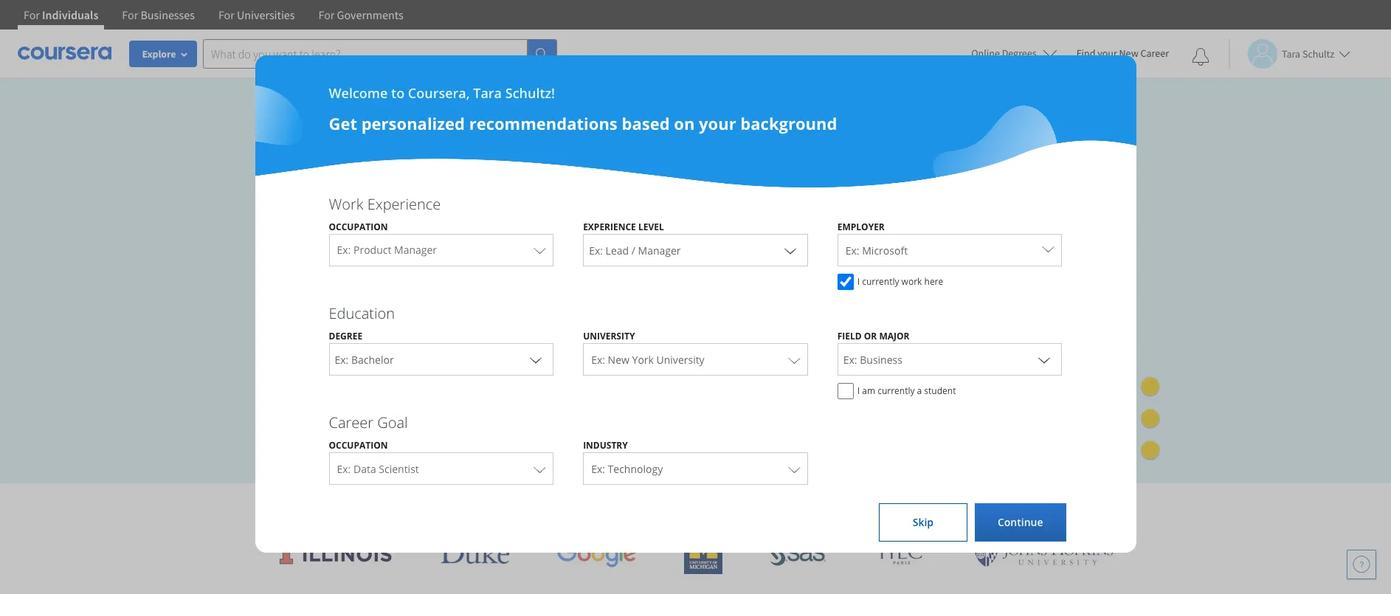 Task type: describe. For each thing, give the bounding box(es) containing it.
banner navigation
[[12, 0, 415, 41]]

with inside button
[[335, 399, 358, 413]]

your inside onboardingmodal dialog
[[699, 112, 736, 134]]

1 horizontal spatial with
[[836, 494, 872, 519]]

0 vertical spatial career
[[1141, 46, 1169, 60]]

chevron down image for experience level
[[781, 241, 799, 259]]

field or major
[[838, 330, 910, 342]]

welcome
[[329, 84, 388, 102]]

1 horizontal spatial experience
[[583, 221, 636, 233]]

find
[[1077, 46, 1096, 60]]

projects,
[[268, 233, 332, 255]]

for for universities
[[218, 7, 235, 22]]

university of michigan image
[[684, 534, 722, 574]]

ex: data scientist
[[337, 462, 419, 476]]

i currently work here
[[857, 275, 943, 288]]

start 7-day free trial button
[[268, 354, 422, 390]]

/year with 14-day money-back guarantee button
[[268, 399, 516, 414]]

work
[[902, 275, 922, 288]]

class
[[522, 207, 558, 229]]

trial
[[375, 365, 398, 380]]

coursera image
[[18, 42, 111, 65]]

based
[[622, 112, 670, 134]]

industry
[[583, 439, 628, 452]]

universities
[[607, 494, 701, 519]]

14-
[[361, 399, 376, 413]]

recommendations
[[469, 112, 618, 134]]

schultz!
[[505, 84, 555, 102]]

ex: for ex: new york university
[[591, 353, 605, 367]]

currently inside education element
[[878, 385, 915, 397]]

new inside education element
[[608, 353, 630, 367]]

currently inside the work experience element
[[862, 275, 899, 288]]

anytime
[[365, 331, 408, 345]]

universities
[[237, 7, 295, 22]]

continue button
[[975, 503, 1066, 542]]

free
[[350, 365, 373, 380]]

7-
[[319, 365, 329, 380]]

for businesses
[[122, 7, 195, 22]]

0 horizontal spatial university
[[583, 330, 635, 342]]

certificate
[[446, 233, 520, 255]]

0 horizontal spatial day
[[329, 365, 348, 380]]

ex: technology
[[591, 462, 663, 476]]

here
[[924, 275, 943, 288]]

get personalized recommendations based on your background
[[329, 112, 837, 134]]

start 7-day free trial
[[291, 365, 398, 380]]

career goal element
[[314, 413, 1077, 492]]

tara
[[473, 84, 502, 102]]

career goal
[[329, 413, 408, 433]]

a
[[917, 385, 922, 397]]

governments
[[337, 7, 403, 22]]

and inside unlimited access to 7,000+ world-class courses, hands-on projects, and job-ready certificate programs—all included in your subscription
[[337, 233, 366, 255]]

access
[[346, 207, 395, 229]]

chevron down image
[[527, 351, 545, 368]]

help center image
[[1353, 556, 1371, 573]]

am
[[862, 385, 875, 397]]

field
[[838, 330, 862, 342]]

on inside unlimited access to 7,000+ world-class courses, hands-on projects, and job-ready certificate programs—all included in your subscription
[[681, 207, 701, 229]]

to inside unlimited access to 7,000+ world-class courses, hands-on projects, and job-ready certificate programs—all included in your subscription
[[399, 207, 415, 229]]

for universities
[[218, 7, 295, 22]]

goal
[[377, 413, 408, 433]]

unlimited access to 7,000+ world-class courses, hands-on projects, and job-ready certificate programs—all included in your subscription
[[268, 207, 719, 281]]

i for education
[[857, 385, 860, 397]]

plus
[[957, 494, 991, 519]]

skip button
[[879, 503, 968, 542]]

ex: product manager
[[337, 243, 437, 257]]

/year with 14-day money-back guarantee
[[305, 399, 516, 413]]

1 vertical spatial and
[[706, 494, 737, 519]]

money-
[[397, 399, 436, 413]]

/month,
[[285, 331, 327, 345]]

continue
[[998, 515, 1043, 529]]

ex: microsoft
[[846, 244, 908, 258]]

i for work experience
[[857, 275, 860, 288]]

ex: for ex: technology
[[591, 462, 605, 476]]

for for businesses
[[122, 7, 138, 22]]

i am currently a student
[[857, 385, 956, 397]]

for individuals
[[24, 7, 98, 22]]

coursera,
[[408, 84, 470, 102]]

1 horizontal spatial new
[[1119, 46, 1139, 60]]

ex: for ex: product manager
[[337, 243, 351, 257]]

leading
[[542, 494, 602, 519]]

sas image
[[770, 542, 826, 566]]



Task type: vqa. For each thing, say whether or not it's contained in the screenshot.
is within *COURSERA DOES NOT GRANT ACADEMIC CREDIT; THE DECISION TO GRANT, ACCEPT, OR RECOGNIZE ACADEMIC CREDIT, AND THE PROCESS FOR AWARDING SUCH CREDIT, IS AT THE SOLE DISCRETION OF INDIVIDUAL ACADEMIC INSTITUTIONS. COMPLETION OF A CERTIFICATE PROGRAM DOES NOT GUARANTEE ADMISSION INTO THE FULL PROGRAM REFERENCED HEREIN, OR ANY OTHER DEGREE PROGRAM.
no



Task type: locate. For each thing, give the bounding box(es) containing it.
for left individuals
[[24, 7, 40, 22]]

0 vertical spatial experience
[[367, 194, 441, 214]]

start
[[291, 365, 317, 380]]

1 horizontal spatial and
[[706, 494, 737, 519]]

with left "coursera"
[[836, 494, 872, 519]]

1 vertical spatial career
[[329, 413, 373, 433]]

leading universities and companies with coursera plus
[[537, 494, 991, 519]]

courses,
[[562, 207, 625, 229]]

occupation for work
[[329, 221, 388, 233]]

background
[[741, 112, 837, 134]]

included
[[636, 233, 701, 255]]

ready
[[399, 233, 442, 255]]

on inside dialog
[[674, 112, 695, 134]]

chevron down image for field or major
[[1036, 351, 1053, 368]]

work
[[329, 194, 364, 214]]

chevron down image
[[781, 241, 799, 259], [1036, 351, 1053, 368]]

0 horizontal spatial chevron down image
[[781, 241, 799, 259]]

0 horizontal spatial career
[[329, 413, 373, 433]]

0 vertical spatial new
[[1119, 46, 1139, 60]]

for left universities
[[218, 7, 235, 22]]

1 vertical spatial new
[[608, 353, 630, 367]]

businesses
[[141, 7, 195, 22]]

product
[[354, 243, 391, 257]]

level
[[638, 221, 664, 233]]

ex: new york university
[[591, 353, 705, 367]]

your
[[1098, 46, 1117, 60], [699, 112, 736, 134], [268, 259, 302, 281]]

find your new career
[[1077, 46, 1169, 60]]

university of illinois at urbana-champaign image
[[278, 542, 393, 566]]

0 vertical spatial to
[[391, 84, 405, 102]]

education
[[329, 303, 395, 323]]

0 horizontal spatial with
[[335, 399, 358, 413]]

4 for from the left
[[318, 7, 335, 22]]

show notifications image
[[1192, 48, 1210, 66]]

0 horizontal spatial experience
[[367, 194, 441, 214]]

hec paris image
[[874, 539, 925, 569]]

2 occupation from the top
[[329, 439, 388, 452]]

1 for from the left
[[24, 7, 40, 22]]

career left goal
[[329, 413, 373, 433]]

programs—all
[[525, 233, 632, 255]]

currently left work
[[862, 275, 899, 288]]

welcome to coursera, tara schultz!
[[329, 84, 555, 102]]

subscription
[[306, 259, 400, 281]]

work experience element
[[314, 194, 1077, 297]]

1 vertical spatial to
[[399, 207, 415, 229]]

get
[[329, 112, 357, 134]]

2 vertical spatial your
[[268, 259, 302, 281]]

occupation up data
[[329, 439, 388, 452]]

to up ready
[[399, 207, 415, 229]]

1 vertical spatial i
[[857, 385, 860, 397]]

i
[[857, 275, 860, 288], [857, 385, 860, 397]]

0 horizontal spatial new
[[608, 353, 630, 367]]

for
[[24, 7, 40, 22], [122, 7, 138, 22], [218, 7, 235, 22], [318, 7, 335, 22]]

1 vertical spatial your
[[699, 112, 736, 134]]

new left york
[[608, 353, 630, 367]]

0 vertical spatial and
[[337, 233, 366, 255]]

student
[[924, 385, 956, 397]]

employer
[[838, 221, 885, 233]]

scientist
[[379, 462, 419, 476]]

or
[[864, 330, 877, 342]]

microsoft
[[862, 244, 908, 258]]

1 horizontal spatial career
[[1141, 46, 1169, 60]]

0 vertical spatial chevron down image
[[781, 241, 799, 259]]

chevron down image inside education element
[[1036, 351, 1053, 368]]

career left show notifications image
[[1141, 46, 1169, 60]]

0 vertical spatial occupation
[[329, 221, 388, 233]]

your inside unlimited access to 7,000+ world-class courses, hands-on projects, and job-ready certificate programs—all included in your subscription
[[268, 259, 302, 281]]

your left background
[[699, 112, 736, 134]]

ex: for ex: data scientist
[[337, 462, 351, 476]]

0 vertical spatial currently
[[862, 275, 899, 288]]

your right find
[[1098, 46, 1117, 60]]

ex:
[[337, 243, 351, 257], [846, 244, 860, 258], [591, 353, 605, 367], [337, 462, 351, 476], [591, 462, 605, 476]]

in
[[705, 233, 719, 255]]

for for governments
[[318, 7, 335, 22]]

manager
[[394, 243, 437, 257]]

with
[[335, 399, 358, 413], [836, 494, 872, 519]]

ex: for ex: microsoft
[[846, 244, 860, 258]]

to up personalized
[[391, 84, 405, 102]]

on up included
[[681, 207, 701, 229]]

2 i from the top
[[857, 385, 860, 397]]

/year
[[305, 399, 332, 413]]

data
[[354, 462, 376, 476]]

experience level
[[583, 221, 664, 233]]

occupation
[[329, 221, 388, 233], [329, 439, 388, 452]]

1 vertical spatial currently
[[878, 385, 915, 397]]

hands-
[[629, 207, 681, 229]]

occupation for career
[[329, 439, 388, 452]]

back
[[436, 399, 460, 413]]

ex: up subscription
[[337, 243, 351, 257]]

0 vertical spatial day
[[329, 365, 348, 380]]

for governments
[[318, 7, 403, 22]]

coursera
[[876, 494, 952, 519]]

2 for from the left
[[122, 7, 138, 22]]

university right york
[[657, 353, 705, 367]]

companies
[[742, 494, 832, 519]]

2 horizontal spatial your
[[1098, 46, 1117, 60]]

ex: left york
[[591, 353, 605, 367]]

1 vertical spatial experience
[[583, 221, 636, 233]]

1 horizontal spatial university
[[657, 353, 705, 367]]

coursera plus image
[[268, 139, 492, 161]]

and up university of michigan image
[[706, 494, 737, 519]]

degree
[[329, 330, 363, 342]]

new
[[1119, 46, 1139, 60], [608, 353, 630, 367]]

7,000+
[[419, 207, 469, 229]]

personalized
[[361, 112, 465, 134]]

day
[[329, 365, 348, 380], [376, 399, 395, 413]]

for left the governments
[[318, 7, 335, 22]]

individuals
[[42, 7, 98, 22]]

experience left 'level'
[[583, 221, 636, 233]]

3 for from the left
[[218, 7, 235, 22]]

0 vertical spatial i
[[857, 275, 860, 288]]

major
[[879, 330, 910, 342]]

university
[[583, 330, 635, 342], [657, 353, 705, 367]]

unlimited
[[268, 207, 342, 229]]

experience up ready
[[367, 194, 441, 214]]

i left am at the right
[[857, 385, 860, 397]]

world-
[[473, 207, 522, 229]]

0 horizontal spatial your
[[268, 259, 302, 281]]

skip
[[913, 515, 934, 529]]

1 horizontal spatial your
[[699, 112, 736, 134]]

occupation inside the work experience element
[[329, 221, 388, 233]]

1 vertical spatial chevron down image
[[1036, 351, 1053, 368]]

0 vertical spatial with
[[335, 399, 358, 413]]

technology
[[608, 462, 663, 476]]

job-
[[370, 233, 399, 255]]

1 vertical spatial occupation
[[329, 439, 388, 452]]

find your new career link
[[1069, 44, 1176, 63]]

for left businesses
[[122, 7, 138, 22]]

and up subscription
[[337, 233, 366, 255]]

chevron down image inside the work experience element
[[781, 241, 799, 259]]

/month, cancel anytime
[[285, 331, 408, 345]]

None search field
[[203, 39, 557, 68]]

education element
[[314, 303, 1077, 407]]

to inside onboardingmodal dialog
[[391, 84, 405, 102]]

1 i from the top
[[857, 275, 860, 288]]

0 vertical spatial on
[[674, 112, 695, 134]]

1 horizontal spatial chevron down image
[[1036, 351, 1053, 368]]

onboardingmodal dialog
[[0, 0, 1391, 594]]

0 vertical spatial your
[[1098, 46, 1117, 60]]

with left 14-
[[335, 399, 358, 413]]

google image
[[557, 540, 636, 568]]

to
[[391, 84, 405, 102], [399, 207, 415, 229]]

currently left the a
[[878, 385, 915, 397]]

0 vertical spatial university
[[583, 330, 635, 342]]

your down the projects,
[[268, 259, 302, 281]]

1 horizontal spatial day
[[376, 399, 395, 413]]

1 occupation from the top
[[329, 221, 388, 233]]

for for individuals
[[24, 7, 40, 22]]

and
[[337, 233, 366, 255], [706, 494, 737, 519]]

i right by checking this box, i am confirming that the employer listed above is my current employer. option
[[857, 275, 860, 288]]

occupation down work
[[329, 221, 388, 233]]

ex: inside education element
[[591, 353, 605, 367]]

1 vertical spatial day
[[376, 399, 395, 413]]

0 horizontal spatial and
[[337, 233, 366, 255]]

career inside onboardingmodal dialog
[[329, 413, 373, 433]]

work experience
[[329, 194, 441, 214]]

occupation inside career goal element
[[329, 439, 388, 452]]

university up york
[[583, 330, 635, 342]]

guarantee
[[463, 399, 516, 413]]

1 vertical spatial university
[[657, 353, 705, 367]]

ex: down industry
[[591, 462, 605, 476]]

york
[[632, 353, 654, 367]]

I currently work here checkbox
[[838, 274, 854, 290]]

I am currently a student checkbox
[[838, 383, 854, 399]]

duke university image
[[441, 540, 509, 564]]

career
[[1141, 46, 1169, 60], [329, 413, 373, 433]]

new right find
[[1119, 46, 1139, 60]]

ex: down employer
[[846, 244, 860, 258]]

johns hopkins university image
[[973, 540, 1113, 568]]

on right based
[[674, 112, 695, 134]]

1 vertical spatial on
[[681, 207, 701, 229]]

Occupation field
[[330, 234, 553, 266]]

1 vertical spatial with
[[836, 494, 872, 519]]

ex: left data
[[337, 462, 351, 476]]

cancel
[[330, 331, 363, 345]]



